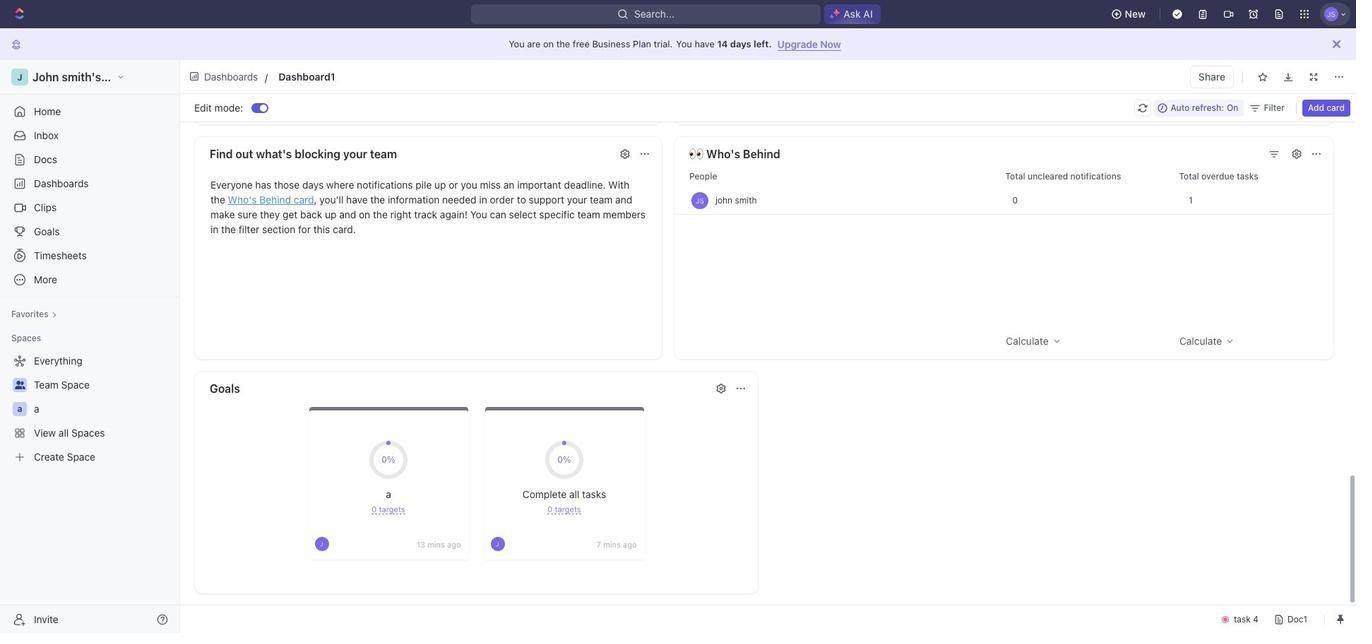 Task type: locate. For each thing, give the bounding box(es) containing it.
john smith's workspace, , element
[[11, 69, 28, 85]]

tree inside sidebar navigation
[[6, 350, 174, 468]]

None text field
[[279, 68, 677, 85]]

tree
[[6, 350, 174, 468]]

user group image
[[14, 381, 25, 389]]



Task type: vqa. For each thing, say whether or not it's contained in the screenshot.
Teams
no



Task type: describe. For each thing, give the bounding box(es) containing it.
sidebar navigation
[[0, 60, 183, 633]]

a, , element
[[13, 402, 27, 416]]



